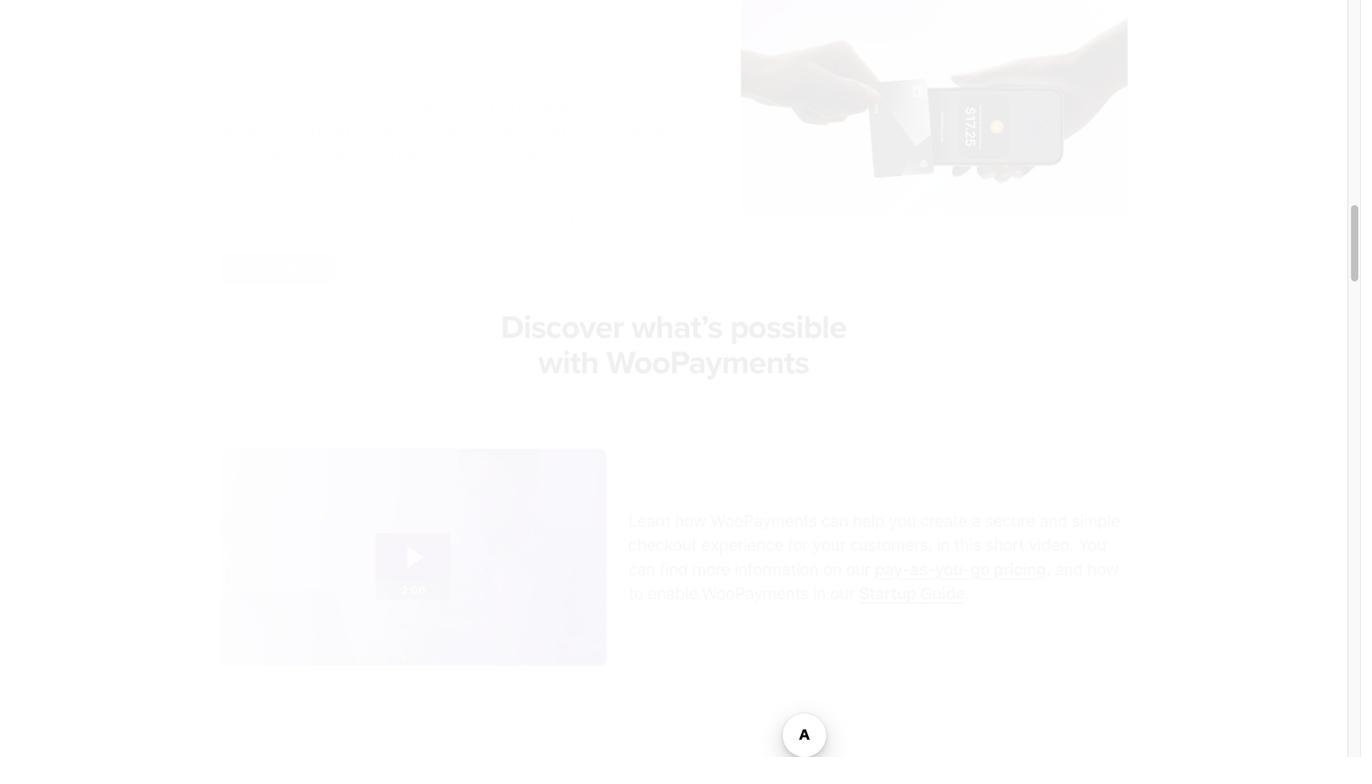 Task type: locate. For each thing, give the bounding box(es) containing it.
1 horizontal spatial on
[[571, 109, 590, 129]]

1 vertical spatial to
[[629, 580, 644, 600]]

2 vertical spatial can
[[629, 556, 656, 576]]

can
[[645, 85, 672, 105], [822, 507, 849, 527], [629, 556, 656, 576]]

pay-
[[875, 556, 910, 576]]

0 horizontal spatial a
[[676, 184, 683, 199]]

find
[[660, 556, 688, 576]]

1 vertical spatial you
[[889, 507, 916, 527]]

how inside the , and how to enable woopayments in our
[[1088, 556, 1119, 576]]

1 horizontal spatial you
[[889, 507, 916, 527]]

0 vertical spatial with
[[389, 184, 414, 199]]

2 vertical spatial on
[[823, 556, 842, 576]]

to left pay at the left
[[290, 85, 305, 105]]

1 vertical spatial ,
[[1047, 556, 1051, 576]]

can left help
[[822, 507, 849, 527]]

and
[[419, 85, 447, 105], [345, 203, 367, 219], [1040, 507, 1068, 527], [1056, 556, 1084, 576]]

1 vertical spatial more
[[693, 556, 731, 576]]

to
[[290, 85, 305, 105], [629, 580, 644, 600]]

1 horizontal spatial iphone
[[364, 85, 415, 105]]

0 vertical spatial can
[[645, 85, 672, 105]]

1 horizontal spatial to
[[629, 580, 644, 600]]

permission
[[431, 203, 495, 219]]

iphone up contactless
[[364, 85, 415, 105]]

extra
[[243, 134, 281, 154]]

0 horizontal spatial in
[[813, 580, 826, 600]]

more right out on the left top of the page
[[288, 251, 318, 266]]

required.
[[521, 134, 587, 154]]

,
[[605, 85, 610, 105], [1047, 556, 1051, 576]]

1 vertical spatial a
[[972, 507, 981, 527]]

more
[[288, 251, 318, 266], [693, 556, 731, 576]]

and inside *requires iphone xs or later with ios 16.0 or later. the contactless symbol is a trademark owned by and used with permission of emvco, llc.
[[345, 203, 367, 219]]

1 vertical spatial woopayments
[[711, 507, 818, 527]]

right
[[531, 109, 567, 129]]

0 vertical spatial a
[[676, 184, 683, 199]]

how
[[675, 507, 707, 527], [1088, 556, 1119, 576]]

llc.
[[564, 203, 590, 219]]

in
[[937, 531, 950, 551], [813, 580, 826, 600]]

*requires iphone xs or later with ios 16.0 or later. the contactless symbol is a trademark owned by and used with permission of emvco, llc.
[[220, 184, 683, 219]]

0 vertical spatial to
[[290, 85, 305, 105]]

0 vertical spatial how
[[675, 507, 707, 527]]

1 horizontal spatial a
[[972, 507, 981, 527]]

2 vertical spatial woopayments
[[702, 580, 809, 600]]

and down video. at bottom
[[1056, 556, 1084, 576]]

our
[[846, 556, 871, 576], [831, 580, 855, 600]]

and inside with tap to pay on iphone and the woo mobile app , you can accept in-person contactless payments, right on your iphone*
[[419, 85, 447, 105]]

video element
[[220, 445, 607, 663]]

our inside the , and how to enable woopayments in our
[[831, 580, 855, 600]]

or right xs on the left top of the page
[[344, 184, 356, 199]]

with
[[389, 184, 414, 199], [403, 203, 428, 219], [539, 340, 599, 378]]

guide
[[921, 580, 966, 600]]

2 vertical spatial with
[[539, 340, 599, 378]]

find
[[236, 251, 262, 266]]

our left pay-
[[846, 556, 871, 576]]

woopayments inside the , and how to enable woopayments in our
[[702, 580, 809, 600]]

you
[[614, 85, 641, 105], [889, 507, 916, 527]]

your down app
[[594, 109, 628, 129]]

more inside "learn how woopayments can help you create a secure and simple checkout experience for your customers, in this short video. you can find more information on our"
[[693, 556, 731, 576]]

or right 16.0
[[469, 184, 481, 199]]

how down you
[[1088, 556, 1119, 576]]

1 vertical spatial your
[[813, 531, 846, 551]]

on right the information
[[823, 556, 842, 576]]

0 horizontal spatial how
[[675, 507, 707, 527]]

in down the information
[[813, 580, 826, 600]]

you-
[[935, 556, 971, 576]]

person
[[297, 109, 351, 129]]

0 vertical spatial you
[[614, 85, 641, 105]]

0 vertical spatial on
[[341, 85, 360, 105]]

1 horizontal spatial in
[[937, 531, 950, 551]]

information
[[735, 556, 819, 576]]

by
[[327, 203, 341, 219]]

your inside with tap to pay on iphone and the woo mobile app , you can accept in-person contactless payments, right on your iphone*
[[594, 109, 628, 129]]

checkout
[[629, 531, 697, 551]]

iphone*
[[632, 109, 693, 129]]

enable
[[648, 580, 698, 600]]

can up iphone*
[[645, 85, 672, 105]]

and inside the , and how to enable woopayments in our
[[1056, 556, 1084, 576]]

our inside "learn how woopayments can help you create a secure and simple checkout experience for your customers, in this short video. you can find more information on our"
[[846, 556, 871, 576]]

0 vertical spatial our
[[846, 556, 871, 576]]

1 vertical spatial our
[[831, 580, 855, 600]]

0 vertical spatial your
[[594, 109, 628, 129]]

1 horizontal spatial your
[[813, 531, 846, 551]]

0 horizontal spatial you
[[614, 85, 641, 105]]

iphone up owned
[[281, 184, 321, 199]]

1 horizontal spatial how
[[1088, 556, 1119, 576]]

discover what's possible with woopayments
[[501, 304, 847, 378]]

how up checkout
[[675, 507, 707, 527]]

1 horizontal spatial more
[[693, 556, 731, 576]]

or
[[441, 134, 456, 154], [344, 184, 356, 199], [469, 184, 481, 199]]

1 horizontal spatial or
[[441, 134, 456, 154]]

0 vertical spatial more
[[288, 251, 318, 266]]

you right app
[[614, 85, 641, 105]]

2 horizontal spatial on
[[823, 556, 842, 576]]

16.0
[[441, 184, 465, 199]]

0 horizontal spatial to
[[290, 85, 305, 105]]

and left the
[[419, 85, 447, 105]]

what's
[[632, 304, 723, 343]]

a inside *requires iphone xs or later with ios 16.0 or later. the contactless symbol is a trademark owned by and used with permission of emvco, llc.
[[676, 184, 683, 199]]

later
[[359, 184, 385, 199]]

woopayments
[[607, 340, 810, 378], [711, 507, 818, 527], [702, 580, 809, 600]]

on down app
[[571, 109, 590, 129]]

more right find
[[693, 556, 731, 576]]

1 horizontal spatial ,
[[1047, 556, 1051, 576]]

a right is at the top of page
[[676, 184, 683, 199]]

a up this
[[972, 507, 981, 527]]

used
[[370, 203, 399, 219]]

.
[[966, 580, 970, 600]]

, down video. at bottom
[[1047, 556, 1051, 576]]

on right pay at the left
[[341, 85, 360, 105]]

find out more
[[236, 251, 318, 266]]

no
[[220, 134, 239, 154]]

startup
[[859, 580, 917, 600]]

discover
[[501, 304, 624, 343]]

iphone inside *requires iphone xs or later with ios 16.0 or later. the contactless symbol is a trademark owned by and used with permission of emvco, llc.
[[281, 184, 321, 199]]

1 vertical spatial on
[[571, 109, 590, 129]]

, right the mobile
[[605, 85, 610, 105]]

0 vertical spatial ,
[[605, 85, 610, 105]]

iphone
[[364, 85, 415, 105], [281, 184, 321, 199]]

as-
[[910, 556, 935, 576]]

to inside the , and how to enable woopayments in our
[[629, 580, 644, 600]]

can inside with tap to pay on iphone and the woo mobile app , you can accept in-person contactless payments, right on your iphone*
[[645, 85, 672, 105]]

0 horizontal spatial iphone
[[281, 184, 321, 199]]

in-
[[276, 109, 297, 129]]

your
[[594, 109, 628, 129], [813, 531, 846, 551]]

app
[[574, 85, 605, 105]]

video.
[[1029, 531, 1074, 551]]

to left 'enable'
[[629, 580, 644, 600]]

how inside "learn how woopayments can help you create a secure and simple checkout experience for your customers, in this short video. you can find more information on our"
[[675, 507, 707, 527]]

or down with tap to pay on iphone and the woo mobile app , you can accept in-person contactless payments, right on your iphone*
[[441, 134, 456, 154]]

1 vertical spatial how
[[1088, 556, 1119, 576]]

you up customers,
[[889, 507, 916, 527]]

our left startup
[[831, 580, 855, 600]]

what is online payments? image
[[220, 445, 607, 663], [220, 445, 607, 663]]

and up video. at bottom
[[1040, 507, 1068, 527]]

—
[[697, 109, 713, 129]]

on
[[341, 85, 360, 105], [571, 109, 590, 129], [823, 556, 842, 576]]

can left find
[[629, 556, 656, 576]]

0 vertical spatial iphone
[[364, 85, 415, 105]]

your right for at the right bottom
[[813, 531, 846, 551]]

0 horizontal spatial your
[[594, 109, 628, 129]]

0 vertical spatial in
[[937, 531, 950, 551]]

0 vertical spatial woopayments
[[607, 340, 810, 378]]

in left this
[[937, 531, 950, 551]]

0 horizontal spatial more
[[288, 251, 318, 266]]

and right by
[[345, 203, 367, 219]]

1 vertical spatial in
[[813, 580, 826, 600]]

startup guide .
[[859, 580, 970, 600]]

a
[[676, 184, 683, 199], [972, 507, 981, 527]]

1 vertical spatial iphone
[[281, 184, 321, 199]]

pay-as-you-go pricing
[[875, 556, 1047, 576]]

0 horizontal spatial ,
[[605, 85, 610, 105]]

woopayments inside the discover what's possible with woopayments
[[607, 340, 810, 378]]

of
[[498, 203, 510, 219]]

secure
[[986, 507, 1036, 527]]



Task type: describe. For each thing, give the bounding box(es) containing it.
with inside the discover what's possible with woopayments
[[539, 340, 599, 378]]

you inside with tap to pay on iphone and the woo mobile app , you can accept in-person contactless payments, right on your iphone*
[[614, 85, 641, 105]]

readers
[[460, 134, 517, 154]]

on inside "learn how woopayments can help you create a secure and simple checkout experience for your customers, in this short video. you can find more information on our"
[[823, 556, 842, 576]]

simple
[[1072, 507, 1121, 527]]

iphone inside with tap to pay on iphone and the woo mobile app , you can accept in-person contactless payments, right on your iphone*
[[364, 85, 415, 105]]

to inside with tap to pay on iphone and the woo mobile app , you can accept in-person contactless payments, right on your iphone*
[[290, 85, 305, 105]]

short
[[986, 531, 1025, 551]]

terminals,
[[285, 134, 357, 154]]

pay
[[309, 85, 337, 105]]

woo
[[480, 85, 515, 105]]

for
[[788, 531, 809, 551]]

pay-as-you-go pricing link
[[875, 556, 1047, 576]]

learn how woopayments can help you create a secure and simple checkout experience for your customers, in this short video. you can find more information on our
[[629, 507, 1121, 576]]

a inside "learn how woopayments can help you create a secure and simple checkout experience for your customers, in this short video. you can find more information on our"
[[972, 507, 981, 527]]

mobile
[[519, 85, 570, 105]]

2 horizontal spatial or
[[469, 184, 481, 199]]

1 vertical spatial with
[[403, 203, 428, 219]]

the
[[452, 85, 476, 105]]

accept
[[220, 109, 272, 129]]

, and how to enable woopayments in our
[[629, 556, 1119, 600]]

you
[[1079, 531, 1107, 551]]

symbol
[[616, 184, 660, 199]]

create
[[921, 507, 968, 527]]

in inside the , and how to enable woopayments in our
[[813, 580, 826, 600]]

hardware,
[[362, 134, 436, 154]]

is
[[663, 184, 673, 199]]

later.
[[484, 184, 513, 199]]

go
[[971, 556, 990, 576]]

learn
[[629, 507, 671, 527]]

startup guide link
[[859, 580, 966, 600]]

out
[[265, 251, 284, 266]]

1 vertical spatial can
[[822, 507, 849, 527]]

with
[[220, 85, 254, 105]]

in inside "learn how woopayments can help you create a secure and simple checkout experience for your customers, in this short video. you can find more information on our"
[[937, 531, 950, 551]]

, inside the , and how to enable woopayments in our
[[1047, 556, 1051, 576]]

with tap to pay on iphone and the woo mobile app , you can accept in-person contactless payments, right on your iphone*
[[220, 85, 693, 129]]

*requires
[[220, 184, 277, 199]]

your inside "learn how woopayments can help you create a secure and simple checkout experience for your customers, in this short video. you can find more information on our"
[[813, 531, 846, 551]]

tap
[[258, 85, 286, 105]]

, inside with tap to pay on iphone and the woo mobile app , you can accept in-person contactless payments, right on your iphone*
[[605, 85, 610, 105]]

contactless
[[354, 109, 444, 129]]

emvco,
[[514, 203, 560, 219]]

you inside "learn how woopayments can help you create a secure and simple checkout experience for your customers, in this short video. you can find more information on our"
[[889, 507, 916, 527]]

this
[[955, 531, 982, 551]]

woopayments inside "learn how woopayments can help you create a secure and simple checkout experience for your customers, in this short video. you can find more information on our"
[[711, 507, 818, 527]]

0 horizontal spatial on
[[341, 85, 360, 105]]

owned
[[284, 203, 323, 219]]

experience
[[702, 531, 784, 551]]

pricing
[[994, 556, 1047, 576]]

contactless
[[542, 184, 612, 199]]

— no extra terminals, hardware, or readers required.
[[220, 109, 713, 154]]

ios
[[417, 184, 438, 199]]

possible
[[730, 304, 847, 343]]

help
[[853, 507, 885, 527]]

or inside — no extra terminals, hardware, or readers required.
[[441, 134, 456, 154]]

woo mobile app link
[[480, 85, 605, 105]]

0 horizontal spatial or
[[344, 184, 356, 199]]

customers,
[[850, 531, 933, 551]]

and inside "learn how woopayments can help you create a secure and simple checkout experience for your customers, in this short video. you can find more information on our"
[[1040, 507, 1068, 527]]

payments,
[[448, 109, 527, 129]]

trademark
[[220, 203, 280, 219]]

the
[[516, 184, 539, 199]]

xs
[[324, 184, 340, 199]]

find out more link
[[220, 242, 334, 275]]



Task type: vqa. For each thing, say whether or not it's contained in the screenshot.
extensions within the Extensions and themes WooPayments In-Person Payments Card Reader
no



